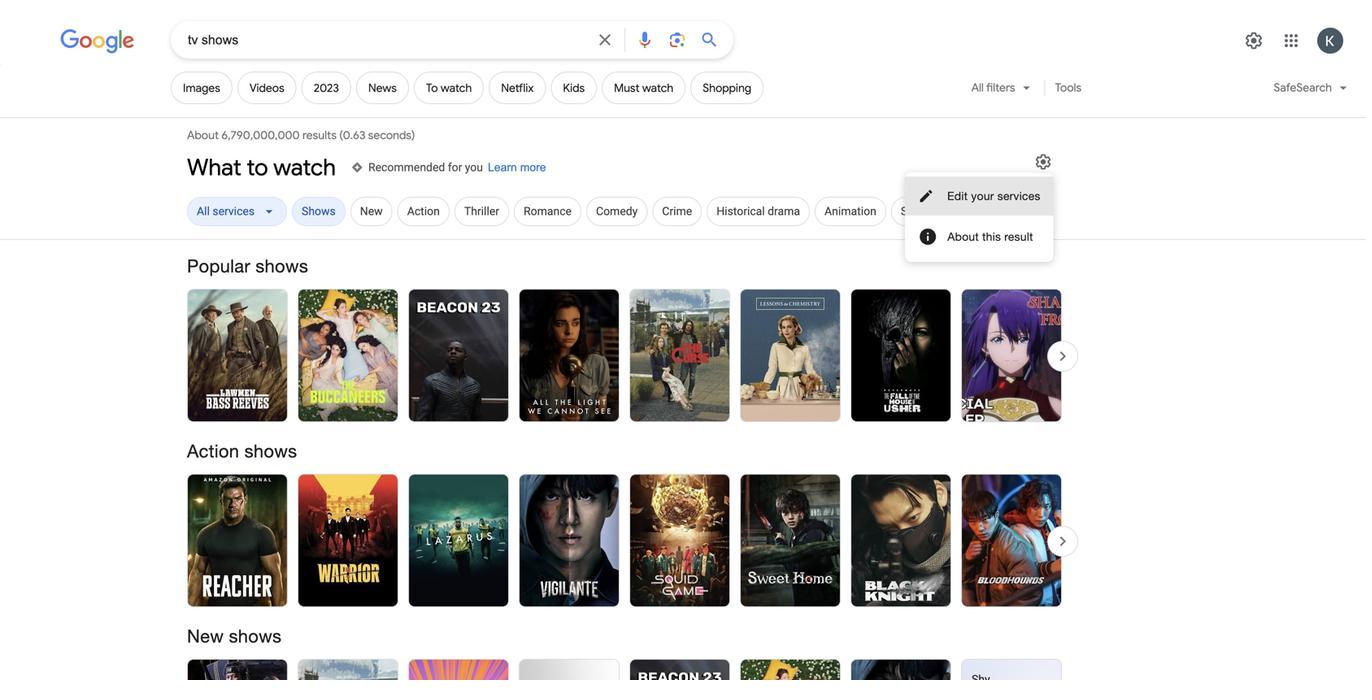 Task type: describe. For each thing, give the bounding box(es) containing it.
popular shows heading
[[187, 255, 1062, 277]]

tools button
[[1048, 72, 1089, 104]]

search by image image
[[668, 30, 687, 50]]

crime button
[[653, 197, 702, 229]]

recommended
[[369, 161, 445, 174]]

shows
[[302, 205, 336, 218]]

new shows
[[187, 626, 282, 646]]

animation
[[825, 205, 877, 218]]

add kids element
[[563, 81, 585, 95]]

seconds)
[[368, 128, 415, 142]]

sci-
[[901, 205, 920, 218]]

historical drama
[[717, 205, 801, 218]]

about for about this result
[[948, 230, 979, 243]]

learn more link
[[488, 159, 546, 176]]

new shows heading
[[187, 625, 1062, 648]]

about this result button
[[918, 216, 1041, 258]]

your
[[972, 189, 995, 203]]

images
[[183, 81, 220, 95]]

to watch
[[426, 81, 472, 95]]

must
[[614, 81, 640, 95]]

all filters
[[972, 81, 1016, 95]]

tools
[[1056, 81, 1082, 95]]

search by voice image
[[635, 30, 655, 50]]

add to watch element
[[426, 81, 472, 95]]

netflix link
[[489, 72, 546, 104]]

romance
[[524, 205, 572, 218]]

about 6,790,000,000 results (0.63 seconds)
[[187, 128, 418, 142]]

filters
[[987, 81, 1016, 95]]

to watch link
[[414, 72, 484, 104]]

edit
[[948, 189, 968, 203]]

comedy button
[[587, 197, 648, 229]]

videos link
[[237, 72, 297, 104]]

menu containing edit your services
[[905, 172, 1054, 262]]

all for all services
[[197, 205, 210, 218]]

animation button
[[815, 197, 887, 229]]

action shows
[[187, 441, 297, 461]]

thriller button
[[455, 197, 509, 229]]

to
[[426, 81, 438, 95]]

services inside popup button
[[213, 205, 255, 218]]

new for new
[[360, 205, 383, 218]]

recommended for you learn more
[[369, 161, 546, 174]]

result
[[1005, 230, 1034, 243]]

edit your services
[[948, 189, 1041, 203]]

news
[[368, 81, 397, 95]]

for
[[448, 161, 462, 174]]



Task type: vqa. For each thing, say whether or not it's contained in the screenshot.
NEW to the left
yes



Task type: locate. For each thing, give the bounding box(es) containing it.
what
[[187, 153, 242, 182]]

0 horizontal spatial action
[[187, 441, 239, 461]]

kids
[[563, 81, 585, 95]]

all down what at the top left of page
[[197, 205, 210, 218]]

must watch link
[[602, 72, 686, 104]]

all filters button
[[962, 72, 1043, 111]]

sci-fi
[[901, 205, 926, 218]]

shopping link
[[691, 72, 764, 104]]

new inside button
[[360, 205, 383, 218]]

2023
[[314, 81, 339, 95]]

6,790,000,000
[[222, 128, 300, 142]]

netflix
[[501, 81, 534, 95]]

more
[[520, 161, 546, 174]]

services
[[998, 189, 1041, 203], [213, 205, 255, 218]]

edit your services button
[[918, 177, 1041, 216]]

videos
[[250, 81, 284, 95]]

0 vertical spatial action
[[407, 205, 440, 218]]

images link
[[171, 72, 233, 104]]

about for about 6,790,000,000 results (0.63 seconds)
[[187, 128, 219, 142]]

sci-fi button
[[892, 197, 936, 229]]

1 horizontal spatial all
[[972, 81, 984, 95]]

1 vertical spatial all
[[197, 205, 210, 218]]

about up what at the top left of page
[[187, 128, 219, 142]]

this
[[983, 230, 1002, 243]]

shopping
[[703, 81, 752, 95]]

action inside button
[[407, 205, 440, 218]]

watch for to watch
[[441, 81, 472, 95]]

all inside all services popup button
[[197, 205, 210, 218]]

shows for action shows
[[245, 441, 297, 461]]

safesearch button
[[1265, 72, 1358, 111]]

about inside button
[[948, 230, 979, 243]]

action button
[[398, 197, 450, 229]]

1 horizontal spatial about
[[948, 230, 979, 243]]

new
[[360, 205, 383, 218], [187, 626, 224, 646]]

popular
[[187, 255, 251, 276]]

results
[[302, 128, 337, 142]]

new for new shows
[[187, 626, 224, 646]]

0 vertical spatial services
[[998, 189, 1041, 203]]

popular shows
[[187, 255, 308, 276]]

to
[[247, 153, 268, 182]]

0 horizontal spatial watch
[[274, 153, 336, 182]]

all services button
[[187, 197, 287, 229]]

2023 link
[[302, 72, 351, 104]]

1 vertical spatial action
[[187, 441, 239, 461]]

0 horizontal spatial services
[[213, 205, 255, 218]]

add 2023 element
[[314, 81, 339, 95]]

free button
[[941, 197, 982, 229]]

new inside heading
[[187, 626, 224, 646]]

Search search field
[[188, 31, 586, 51]]

action inside heading
[[187, 441, 239, 461]]

watch down about 6,790,000,000 results (0.63 seconds)
[[274, 153, 336, 182]]

action for action shows
[[187, 441, 239, 461]]

romance button
[[514, 197, 582, 229]]

menu
[[905, 172, 1054, 262]]

add must watch element
[[614, 81, 674, 95]]

historical
[[717, 205, 765, 218]]

free
[[951, 205, 973, 218]]

thriller
[[464, 205, 500, 218]]

new button
[[350, 197, 393, 229]]

0 vertical spatial about
[[187, 128, 219, 142]]

1 horizontal spatial watch
[[441, 81, 472, 95]]

0 horizontal spatial new
[[187, 626, 224, 646]]

must watch
[[614, 81, 674, 95]]

action for action
[[407, 205, 440, 218]]

about this result
[[948, 230, 1034, 243]]

1 vertical spatial about
[[948, 230, 979, 243]]

all
[[972, 81, 984, 95], [197, 205, 210, 218]]

what to watch
[[187, 153, 336, 182]]

add netflix element
[[501, 81, 534, 95]]

about
[[187, 128, 219, 142], [948, 230, 979, 243]]

2 vertical spatial shows
[[229, 626, 282, 646]]

1 horizontal spatial action
[[407, 205, 440, 218]]

0 horizontal spatial about
[[187, 128, 219, 142]]

action shows heading
[[187, 440, 1062, 462]]

action
[[407, 205, 440, 218], [187, 441, 239, 461]]

shows button
[[292, 197, 346, 229]]

all for all filters
[[972, 81, 984, 95]]

what to watch heading
[[187, 153, 336, 182]]

shows
[[256, 255, 308, 276], [245, 441, 297, 461], [229, 626, 282, 646]]

watch
[[441, 81, 472, 95], [643, 81, 674, 95], [274, 153, 336, 182]]

0 horizontal spatial all
[[197, 205, 210, 218]]

safesearch
[[1274, 81, 1333, 95]]

learn
[[488, 161, 517, 174]]

news link
[[356, 72, 409, 104]]

all inside all filters popup button
[[972, 81, 984, 95]]

1 vertical spatial services
[[213, 205, 255, 218]]

all left filters
[[972, 81, 984, 95]]

drama
[[768, 205, 801, 218]]

google image
[[60, 29, 135, 54]]

1 horizontal spatial new
[[360, 205, 383, 218]]

historical drama button
[[707, 197, 810, 229]]

comedy
[[596, 205, 638, 218]]

watch inside heading
[[274, 153, 336, 182]]

1 horizontal spatial services
[[998, 189, 1041, 203]]

all services
[[197, 205, 255, 218]]

crime
[[662, 205, 692, 218]]

about down free "button" on the right of page
[[948, 230, 979, 243]]

watch right must
[[643, 81, 674, 95]]

0 vertical spatial all
[[972, 81, 984, 95]]

kids link
[[551, 72, 597, 104]]

2 horizontal spatial watch
[[643, 81, 674, 95]]

shows for new shows
[[229, 626, 282, 646]]

1 vertical spatial shows
[[245, 441, 297, 461]]

1 vertical spatial new
[[187, 626, 224, 646]]

fi
[[920, 205, 926, 218]]

shows for popular shows
[[256, 255, 308, 276]]

watch right to at the left top
[[441, 81, 472, 95]]

0 vertical spatial new
[[360, 205, 383, 218]]

watch for must watch
[[643, 81, 674, 95]]

you
[[465, 161, 483, 174]]

(0.63
[[339, 128, 366, 142]]

services down what at the top left of page
[[213, 205, 255, 218]]

services inside button
[[998, 189, 1041, 203]]

0 vertical spatial shows
[[256, 255, 308, 276]]

None search field
[[0, 20, 734, 59]]

services right your
[[998, 189, 1041, 203]]



